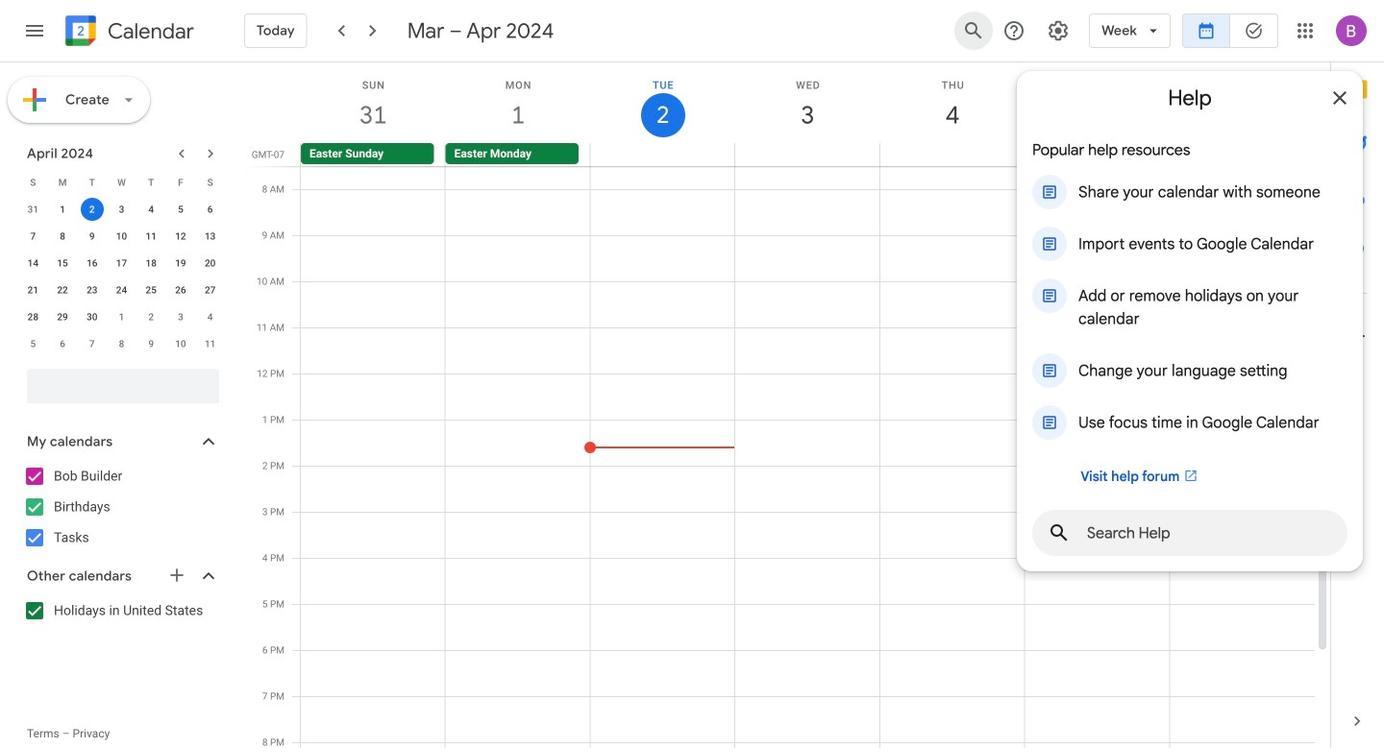 Task type: describe. For each thing, give the bounding box(es) containing it.
28 element
[[21, 306, 45, 329]]

16 element
[[81, 252, 104, 275]]

may 5 element
[[21, 333, 45, 356]]

my calendars list
[[4, 461, 238, 554]]

29 element
[[51, 306, 74, 329]]

5 element
[[169, 198, 192, 221]]

25 element
[[140, 279, 163, 302]]

19 element
[[169, 252, 192, 275]]

march 31 element
[[21, 198, 45, 221]]

add other calendars image
[[167, 566, 186, 585]]

may 11 element
[[199, 333, 222, 356]]

30 element
[[81, 306, 104, 329]]

main drawer image
[[23, 19, 46, 42]]

may 9 element
[[140, 333, 163, 356]]

may 10 element
[[169, 333, 192, 356]]

may 3 element
[[169, 306, 192, 329]]

20 element
[[199, 252, 222, 275]]

9 element
[[81, 225, 104, 248]]

3 element
[[110, 198, 133, 221]]

23 element
[[81, 279, 104, 302]]

may 1 element
[[110, 306, 133, 329]]

14 element
[[21, 252, 45, 275]]

heading inside calendar element
[[104, 20, 194, 43]]

april 2024 grid
[[18, 169, 225, 358]]

may 8 element
[[110, 333, 133, 356]]

10 element
[[110, 225, 133, 248]]



Task type: vqa. For each thing, say whether or not it's contained in the screenshot.
Week
no



Task type: locate. For each thing, give the bounding box(es) containing it.
8 element
[[51, 225, 74, 248]]

27 element
[[199, 279, 222, 302]]

12 element
[[169, 225, 192, 248]]

row
[[292, 143, 1330, 166], [18, 169, 225, 196], [18, 196, 225, 223], [18, 223, 225, 250], [18, 250, 225, 277], [18, 277, 225, 304], [18, 304, 225, 331], [18, 331, 225, 358]]

heading
[[104, 20, 194, 43]]

1 element
[[51, 198, 74, 221]]

17 element
[[110, 252, 133, 275]]

6 element
[[199, 198, 222, 221]]

may 2 element
[[140, 306, 163, 329]]

18 element
[[140, 252, 163, 275]]

tab list
[[1331, 62, 1384, 695]]

settings menu image
[[1047, 19, 1070, 42]]

may 7 element
[[81, 333, 104, 356]]

row group
[[18, 196, 225, 358]]

2, today element
[[81, 198, 104, 221]]

support image
[[1003, 19, 1026, 42]]

26 element
[[169, 279, 192, 302]]

calendar element
[[62, 12, 194, 54]]

may 4 element
[[199, 306, 222, 329]]

22 element
[[51, 279, 74, 302]]

11 element
[[140, 225, 163, 248]]

grid
[[246, 62, 1330, 749]]

13 element
[[199, 225, 222, 248]]

cell
[[590, 143, 735, 166], [735, 143, 880, 166], [880, 143, 1025, 166], [1025, 143, 1169, 166], [1169, 143, 1314, 166], [77, 196, 107, 223]]

15 element
[[51, 252, 74, 275]]

None search field
[[0, 361, 238, 404]]

24 element
[[110, 279, 133, 302]]

4 element
[[140, 198, 163, 221]]

21 element
[[21, 279, 45, 302]]

cell inside april 2024 grid
[[77, 196, 107, 223]]

7 element
[[21, 225, 45, 248]]

Search for people text field
[[38, 369, 208, 404]]

may 6 element
[[51, 333, 74, 356]]



